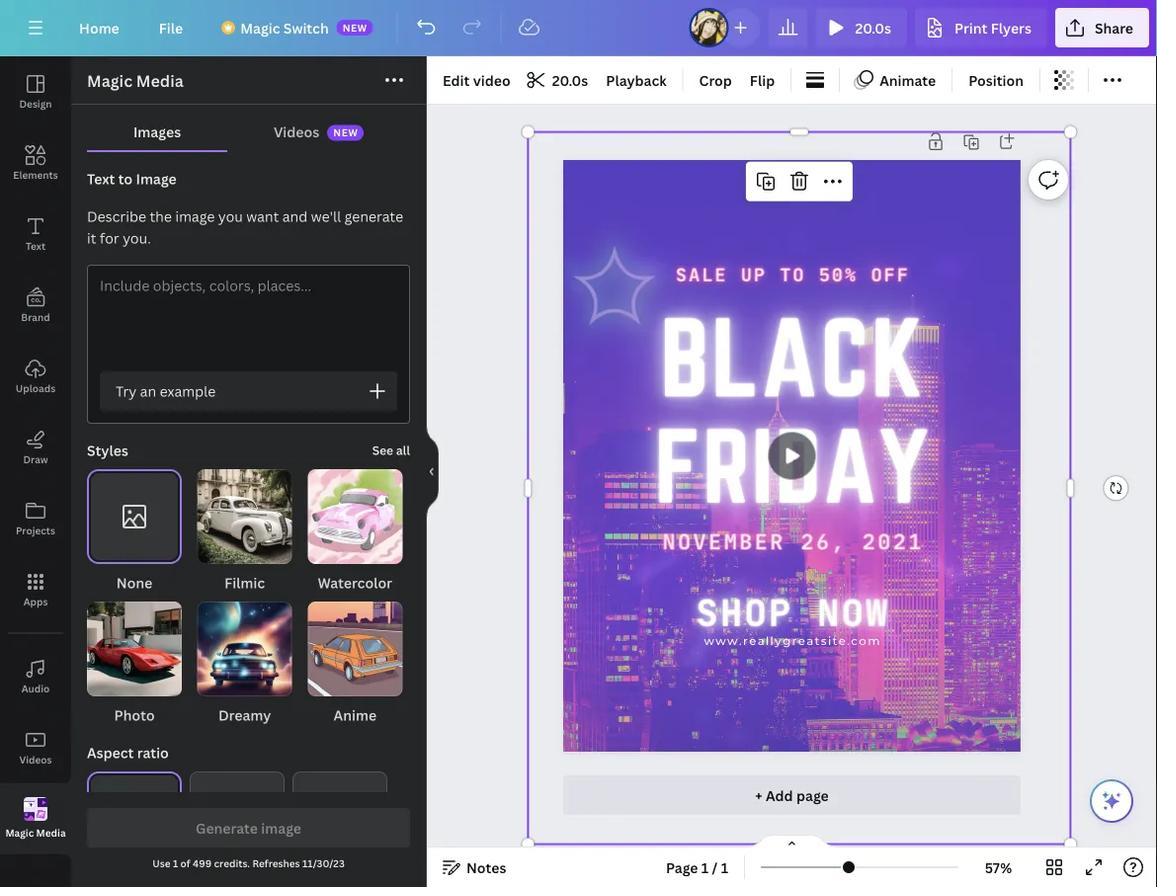 Task type: describe. For each thing, give the bounding box(es) containing it.
1 for of
[[173, 857, 178, 871]]

images button
[[87, 113, 227, 150]]

11/30/23
[[302, 857, 345, 871]]

page
[[666, 859, 699, 877]]

and
[[282, 207, 308, 226]]

see
[[372, 442, 394, 459]]

playback button
[[598, 64, 675, 96]]

friday
[[655, 410, 932, 521]]

videos button
[[0, 713, 71, 784]]

57% button
[[967, 852, 1031, 884]]

photo group
[[87, 602, 182, 727]]

50%
[[820, 263, 859, 286]]

off
[[872, 263, 911, 286]]

up
[[741, 263, 767, 286]]

print flyers button
[[915, 8, 1048, 47]]

+ add page button
[[564, 776, 1021, 816]]

1 for /
[[702, 859, 709, 877]]

brand button
[[0, 270, 71, 341]]

flyers
[[991, 18, 1032, 37]]

filmic
[[225, 574, 265, 593]]

side panel tab list
[[0, 56, 71, 855]]

0 horizontal spatial 20.0s
[[552, 71, 589, 89]]

499
[[193, 857, 212, 871]]

edit
[[443, 71, 470, 89]]

describe the image you want and we'll generate it for you.
[[87, 207, 403, 248]]

2 horizontal spatial 1
[[721, 859, 729, 877]]

1 vertical spatial new
[[333, 126, 358, 140]]

magic media inside button
[[5, 827, 66, 840]]

image
[[136, 170, 177, 188]]

anime group
[[308, 602, 403, 727]]

try an example
[[116, 382, 216, 401]]

apps
[[23, 595, 48, 609]]

an
[[140, 382, 156, 401]]

text for text to image
[[87, 170, 115, 188]]

page 1 / 1
[[666, 859, 729, 877]]

video
[[473, 71, 511, 89]]

print flyers
[[955, 18, 1032, 37]]

magic media button
[[0, 784, 71, 855]]

dreamy
[[218, 706, 271, 725]]

images
[[133, 122, 181, 141]]

canva assistant image
[[1100, 790, 1124, 814]]

page
[[797, 786, 829, 805]]

generate
[[345, 207, 403, 226]]

1 horizontal spatial magic
[[87, 70, 133, 91]]

animate button
[[848, 64, 944, 96]]

flip button
[[742, 64, 783, 96]]

dreamy group
[[197, 602, 292, 727]]

+
[[756, 786, 763, 805]]

26,
[[801, 529, 848, 555]]

describe
[[87, 207, 146, 226]]

/
[[712, 859, 718, 877]]

you.
[[123, 229, 151, 248]]

watercolor
[[318, 574, 393, 593]]

add
[[766, 786, 794, 805]]

share button
[[1056, 8, 1150, 47]]

57%
[[985, 859, 1013, 877]]

share
[[1095, 18, 1134, 37]]

watercolor group
[[308, 470, 403, 594]]

design button
[[0, 56, 71, 128]]

text to image
[[87, 170, 177, 188]]

file button
[[143, 8, 199, 47]]

edit video button
[[435, 64, 519, 96]]

magic inside main menu bar
[[240, 18, 280, 37]]

credits.
[[214, 857, 250, 871]]

projects button
[[0, 483, 71, 555]]

playback
[[606, 71, 667, 89]]

edit video
[[443, 71, 511, 89]]

design
[[19, 97, 52, 110]]

animate
[[880, 71, 936, 89]]

for
[[100, 229, 119, 248]]

notes button
[[435, 852, 515, 884]]

generate
[[196, 819, 258, 838]]

crop
[[700, 71, 732, 89]]

2 group from the left
[[190, 772, 285, 888]]

try an example button
[[100, 372, 397, 411]]

audio button
[[0, 642, 71, 713]]

november
[[663, 529, 786, 555]]

print
[[955, 18, 988, 37]]



Task type: vqa. For each thing, say whether or not it's contained in the screenshot.
the topmost "Magic"
yes



Task type: locate. For each thing, give the bounding box(es) containing it.
example
[[160, 382, 216, 401]]

20.0s button up animate popup button
[[816, 8, 908, 47]]

magic
[[240, 18, 280, 37], [87, 70, 133, 91], [5, 827, 34, 840]]

1 vertical spatial media
[[36, 827, 66, 840]]

20.0s button down main menu bar
[[521, 64, 596, 96]]

videos up magic media button
[[19, 753, 52, 767]]

want
[[246, 207, 279, 226]]

brand
[[21, 310, 50, 324]]

use
[[152, 857, 171, 871]]

0 vertical spatial 20.0s
[[856, 18, 892, 37]]

0 horizontal spatial group
[[87, 772, 182, 888]]

to right up
[[780, 263, 807, 286]]

1
[[173, 857, 178, 871], [702, 859, 709, 877], [721, 859, 729, 877]]

november 26, 2021
[[663, 529, 924, 555]]

it
[[87, 229, 96, 248]]

1 left / in the bottom right of the page
[[702, 859, 709, 877]]

elements
[[13, 168, 58, 181]]

0 vertical spatial magic media
[[87, 70, 184, 91]]

now
[[818, 591, 891, 635]]

0 horizontal spatial 20.0s button
[[521, 64, 596, 96]]

text for text
[[26, 239, 46, 253]]

1 horizontal spatial magic media
[[87, 70, 184, 91]]

none group
[[87, 470, 182, 594]]

of
[[180, 857, 190, 871]]

ratio
[[137, 744, 169, 763]]

1 horizontal spatial 1
[[702, 859, 709, 877]]

magic left switch
[[240, 18, 280, 37]]

text up describe on the left top of page
[[87, 170, 115, 188]]

3 group from the left
[[293, 772, 388, 888]]

aspect
[[87, 744, 134, 763]]

uploads
[[16, 382, 56, 395]]

hide image
[[426, 425, 439, 520]]

elements button
[[0, 128, 71, 199]]

videos
[[274, 122, 320, 141], [19, 753, 52, 767]]

magic down home link
[[87, 70, 133, 91]]

sale
[[676, 263, 728, 286]]

draw
[[23, 453, 48, 466]]

2 vertical spatial magic
[[5, 827, 34, 840]]

apps button
[[0, 555, 71, 626]]

group
[[87, 772, 182, 888], [190, 772, 285, 888], [293, 772, 388, 888]]

text left it
[[26, 239, 46, 253]]

the
[[150, 207, 172, 226]]

1 vertical spatial videos
[[19, 753, 52, 767]]

1 vertical spatial to
[[780, 263, 807, 286]]

shop now
[[697, 591, 891, 635]]

20.0s button inside main menu bar
[[816, 8, 908, 47]]

media up images button
[[136, 70, 184, 91]]

20.0s inside main menu bar
[[856, 18, 892, 37]]

aspect ratio
[[87, 744, 169, 763]]

2021
[[863, 529, 924, 555]]

text
[[87, 170, 115, 188], [26, 239, 46, 253]]

Describe the image you want and we'll generate it for you. text field
[[88, 266, 409, 372]]

1 vertical spatial text
[[26, 239, 46, 253]]

to left image
[[118, 170, 133, 188]]

audio
[[21, 682, 50, 696]]

shop
[[697, 591, 794, 635]]

new inside main menu bar
[[343, 21, 368, 34]]

media down videos button
[[36, 827, 66, 840]]

20.0s down main menu bar
[[552, 71, 589, 89]]

0 horizontal spatial media
[[36, 827, 66, 840]]

videos up and on the left top
[[274, 122, 320, 141]]

new right switch
[[343, 21, 368, 34]]

videos inside button
[[19, 753, 52, 767]]

media inside button
[[36, 827, 66, 840]]

flip
[[750, 71, 775, 89]]

photo
[[114, 706, 155, 725]]

1 horizontal spatial 20.0s button
[[816, 8, 908, 47]]

magic media down videos button
[[5, 827, 66, 840]]

0 vertical spatial new
[[343, 21, 368, 34]]

black
[[661, 299, 926, 417]]

crop button
[[692, 64, 740, 96]]

0 horizontal spatial to
[[118, 170, 133, 188]]

0 vertical spatial media
[[136, 70, 184, 91]]

new
[[343, 21, 368, 34], [333, 126, 358, 140]]

anime
[[334, 706, 377, 725]]

0 vertical spatial to
[[118, 170, 133, 188]]

20.0s button
[[816, 8, 908, 47], [521, 64, 596, 96]]

0 vertical spatial 20.0s button
[[816, 8, 908, 47]]

0 horizontal spatial magic media
[[5, 827, 66, 840]]

+ add page
[[756, 786, 829, 805]]

1 vertical spatial 20.0s button
[[521, 64, 596, 96]]

magic media up images at the top of page
[[87, 70, 184, 91]]

position button
[[961, 64, 1032, 96]]

1 group from the left
[[87, 772, 182, 888]]

see all
[[372, 442, 410, 459]]

file
[[159, 18, 183, 37]]

home
[[79, 18, 119, 37]]

image inside describe the image you want and we'll generate it for you.
[[175, 207, 215, 226]]

filmic group
[[197, 470, 292, 594]]

text button
[[0, 199, 71, 270]]

main menu bar
[[0, 0, 1158, 56]]

0 horizontal spatial text
[[26, 239, 46, 253]]

try
[[116, 382, 137, 401]]

position
[[969, 71, 1024, 89]]

draw button
[[0, 412, 71, 483]]

0 horizontal spatial image
[[175, 207, 215, 226]]

1 vertical spatial 20.0s
[[552, 71, 589, 89]]

2 horizontal spatial magic
[[240, 18, 280, 37]]

1 horizontal spatial group
[[190, 772, 285, 888]]

all
[[396, 442, 410, 459]]

new up we'll
[[333, 126, 358, 140]]

uploads button
[[0, 341, 71, 412]]

1 left the of
[[173, 857, 178, 871]]

0 horizontal spatial 1
[[173, 857, 178, 871]]

magic inside magic media button
[[5, 827, 34, 840]]

1 vertical spatial image
[[261, 819, 302, 838]]

0 vertical spatial image
[[175, 207, 215, 226]]

sale up to 50% off
[[676, 263, 911, 286]]

image inside button
[[261, 819, 302, 838]]

refreshes
[[253, 857, 300, 871]]

1 horizontal spatial to
[[780, 263, 807, 286]]

projects
[[16, 524, 55, 537]]

generate image
[[196, 819, 302, 838]]

1 horizontal spatial image
[[261, 819, 302, 838]]

text inside button
[[26, 239, 46, 253]]

0 vertical spatial videos
[[274, 122, 320, 141]]

1 vertical spatial magic media
[[5, 827, 66, 840]]

image right the
[[175, 207, 215, 226]]

magic media
[[87, 70, 184, 91], [5, 827, 66, 840]]

you
[[218, 207, 243, 226]]

see all button
[[372, 441, 410, 461]]

1 right / in the bottom right of the page
[[721, 859, 729, 877]]

1 vertical spatial magic
[[87, 70, 133, 91]]

1 horizontal spatial 20.0s
[[856, 18, 892, 37]]

2 horizontal spatial group
[[293, 772, 388, 888]]

0 horizontal spatial magic
[[5, 827, 34, 840]]

0 horizontal spatial videos
[[19, 753, 52, 767]]

0 vertical spatial text
[[87, 170, 115, 188]]

1 horizontal spatial videos
[[274, 122, 320, 141]]

magic switch
[[240, 18, 329, 37]]

magic down videos button
[[5, 827, 34, 840]]

20.0s up animate popup button
[[856, 18, 892, 37]]

notes
[[467, 859, 507, 877]]

image
[[175, 207, 215, 226], [261, 819, 302, 838]]

image up refreshes
[[261, 819, 302, 838]]

1 horizontal spatial text
[[87, 170, 115, 188]]

show pages image
[[745, 834, 840, 850]]

switch
[[284, 18, 329, 37]]

use 1 of 499 credits. refreshes 11/30/23
[[152, 857, 345, 871]]

0 vertical spatial magic
[[240, 18, 280, 37]]

1 horizontal spatial media
[[136, 70, 184, 91]]

www.reallygreatsite.com
[[704, 635, 882, 649]]



